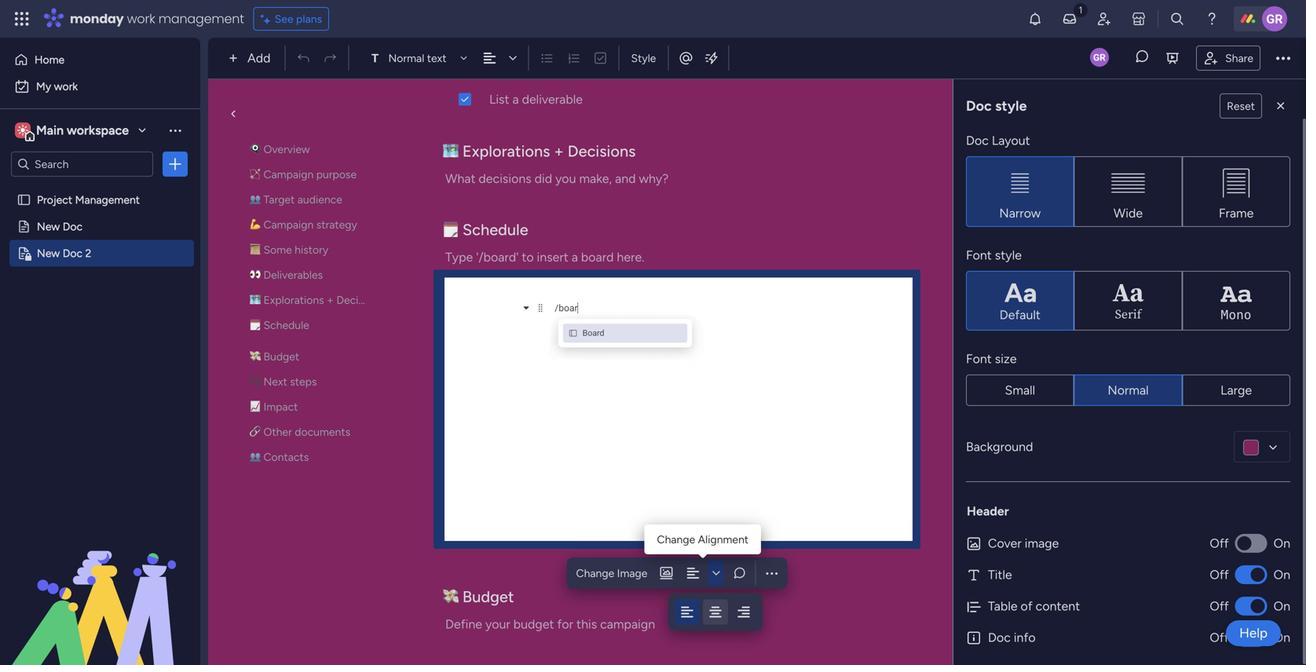 Task type: describe. For each thing, give the bounding box(es) containing it.
my
[[36, 80, 51, 93]]

workspace selection element
[[15, 121, 131, 141]]

default button
[[966, 271, 1074, 331]]

mention image
[[678, 50, 694, 66]]

main workspace button
[[11, 117, 153, 144]]

help image
[[1204, 11, 1220, 27]]

share
[[1226, 51, 1254, 65]]

project
[[37, 193, 72, 207]]

target
[[264, 193, 295, 206]]

project management
[[37, 193, 140, 207]]

on for of
[[1274, 599, 1291, 614]]

work for my
[[54, 80, 78, 93]]

📈 impact
[[250, 400, 298, 414]]

0 horizontal spatial 💸
[[250, 350, 261, 363]]

1 button padding image from the left
[[680, 605, 695, 620]]

👥 for 👥 target audience
[[250, 193, 261, 206]]

0 vertical spatial deliverables
[[463, 62, 549, 81]]

doc left the '2'
[[63, 247, 83, 260]]

workspace
[[67, 123, 129, 138]]

1 horizontal spatial 🗺 explorations + decisions
[[443, 142, 636, 161]]

new doc
[[37, 220, 83, 233]]

lottie animation element
[[0, 507, 200, 665]]

other
[[264, 425, 292, 439]]

font size
[[966, 352, 1017, 366]]

workspace image
[[15, 122, 31, 139]]

🏹
[[250, 168, 261, 181]]

2
[[85, 247, 91, 260]]

background
[[966, 440, 1033, 454]]

1 horizontal spatial 👀 deliverables
[[443, 62, 549, 81]]

home link
[[9, 47, 191, 72]]

doc style
[[966, 97, 1027, 114]]

home option
[[9, 47, 191, 72]]

narrow
[[1000, 206, 1041, 221]]

2 button padding image from the left
[[708, 605, 724, 620]]

1 horizontal spatial 🗺 explorations
[[443, 142, 550, 161]]

1 vertical spatial +
[[327, 293, 334, 307]]

1 horizontal spatial budget
[[463, 587, 514, 606]]

font style
[[966, 248, 1022, 263]]

steps
[[290, 375, 317, 388]]

show caption image
[[659, 566, 674, 581]]

0 horizontal spatial deliverables
[[264, 268, 323, 282]]

1 horizontal spatial 💸
[[443, 587, 459, 606]]

💪
[[250, 218, 261, 231]]

🔗
[[250, 425, 261, 439]]

frame button
[[1183, 156, 1291, 227]]

mono button
[[1183, 271, 1291, 331]]

audience
[[298, 193, 342, 206]]

documents
[[295, 425, 350, 439]]

on for info
[[1274, 630, 1291, 645]]

change for change image
[[576, 567, 615, 580]]

style for font style
[[995, 248, 1022, 263]]

off for image
[[1210, 536, 1229, 551]]

📜
[[250, 243, 261, 257]]

title
[[988, 568, 1013, 583]]

1 vertical spatial 💸 budget
[[443, 587, 514, 606]]

off for info
[[1210, 630, 1229, 645]]

style button
[[624, 45, 663, 71]]

info
[[1014, 630, 1036, 645]]

dynamic values image
[[703, 50, 719, 66]]

image
[[1025, 536, 1059, 551]]

1 vertical spatial decisions
[[337, 293, 384, 307]]

1 horizontal spatial 👀
[[443, 62, 459, 81]]

monday marketplace image
[[1131, 11, 1147, 27]]

lottie animation image
[[0, 507, 200, 665]]

board activity image
[[1091, 48, 1109, 67]]

monday
[[70, 10, 124, 27]]

0 horizontal spatial budget
[[264, 350, 299, 363]]

see plans button
[[254, 7, 329, 31]]

👣
[[250, 375, 261, 388]]

monday work management
[[70, 10, 244, 27]]

normal for normal text
[[388, 51, 424, 65]]

normal button
[[1074, 375, 1183, 406]]

add
[[247, 51, 271, 66]]

cover
[[988, 536, 1022, 551]]

main workspace
[[36, 123, 129, 138]]

📜 some history
[[250, 243, 329, 257]]

👥 target audience
[[250, 193, 342, 206]]

doc layout
[[966, 133, 1031, 148]]

3 button padding image from the left
[[736, 605, 752, 620]]

table
[[988, 599, 1018, 614]]

0 vertical spatial +
[[554, 142, 564, 161]]

search everything image
[[1170, 11, 1186, 27]]

public board image for new doc
[[16, 219, 31, 234]]

my work option
[[9, 74, 191, 99]]

small
[[1005, 383, 1036, 398]]

large
[[1221, 383, 1252, 398]]

invite members image
[[1097, 11, 1112, 27]]

large button
[[1183, 375, 1291, 406]]

doc up new doc 2 at the left top
[[63, 220, 83, 233]]

strategy
[[316, 218, 357, 231]]

overview
[[264, 143, 310, 156]]

workspace image
[[17, 122, 28, 139]]

normal for normal
[[1108, 383, 1149, 398]]

v2 ellipsis image
[[1277, 48, 1291, 68]]

style
[[631, 51, 656, 65]]

serif button
[[1074, 271, 1183, 331]]

header
[[967, 504, 1009, 519]]

0 horizontal spatial 👀
[[250, 268, 261, 282]]

off for of
[[1210, 599, 1229, 614]]

2 off from the top
[[1210, 568, 1229, 583]]

reset
[[1227, 99, 1255, 113]]

reset button
[[1220, 93, 1263, 119]]

0 horizontal spatial 👀 deliverables
[[250, 268, 323, 282]]

1 image
[[1074, 1, 1088, 18]]

plans
[[296, 12, 322, 26]]

change alignment
[[657, 533, 749, 546]]

help button
[[1226, 621, 1281, 647]]

frame
[[1219, 206, 1254, 221]]



Task type: vqa. For each thing, say whether or not it's contained in the screenshot.
reference
no



Task type: locate. For each thing, give the bounding box(es) containing it.
0 horizontal spatial normal
[[388, 51, 424, 65]]

update feed image
[[1062, 11, 1078, 27]]

text
[[427, 51, 447, 65]]

0 vertical spatial 🗓 schedule
[[443, 220, 528, 239]]

1 vertical spatial new
[[37, 247, 60, 260]]

1 vertical spatial style
[[995, 248, 1022, 263]]

font for font style
[[966, 248, 992, 263]]

🗺 explorations + decisions
[[443, 142, 636, 161], [250, 293, 384, 307]]

1 public board image from the top
[[16, 192, 31, 207]]

mono
[[1222, 308, 1252, 322]]

1 on from the top
[[1274, 536, 1291, 551]]

0 vertical spatial font
[[966, 248, 992, 263]]

0 vertical spatial change
[[657, 533, 695, 546]]

doc for doc layout
[[966, 133, 989, 148]]

work for monday
[[127, 10, 155, 27]]

group containing narrow
[[966, 156, 1291, 227]]

help
[[1240, 625, 1268, 641]]

of
[[1021, 599, 1033, 614]]

0 vertical spatial public board image
[[16, 192, 31, 207]]

work right 'my'
[[54, 80, 78, 93]]

0 horizontal spatial work
[[54, 80, 78, 93]]

serif
[[1115, 307, 1142, 323]]

👥 contacts
[[250, 451, 309, 464]]

0 vertical spatial 🗺 explorations + decisions
[[443, 142, 636, 161]]

options image
[[167, 156, 183, 172]]

3 off from the top
[[1210, 599, 1229, 614]]

0 vertical spatial decisions
[[568, 142, 636, 161]]

🗺 explorations
[[443, 142, 550, 161], [250, 293, 324, 307]]

default
[[1000, 308, 1041, 322]]

management
[[158, 10, 244, 27]]

option
[[0, 186, 200, 189]]

small button
[[966, 375, 1074, 406]]

style up layout at right top
[[996, 97, 1027, 114]]

main
[[36, 123, 64, 138]]

1 vertical spatial 💸
[[443, 587, 459, 606]]

1 vertical spatial campaign
[[264, 218, 314, 231]]

0 vertical spatial style
[[996, 97, 1027, 114]]

style
[[996, 97, 1027, 114], [995, 248, 1022, 263]]

alignment
[[698, 533, 749, 546]]

👥 left target
[[250, 193, 261, 206]]

my work
[[36, 80, 78, 93]]

1 horizontal spatial button padding image
[[708, 605, 724, 620]]

font for font size
[[966, 352, 992, 366]]

cover image
[[988, 536, 1059, 551]]

0 vertical spatial normal
[[388, 51, 424, 65]]

style for doc style
[[996, 97, 1027, 114]]

new for new doc 2
[[37, 247, 60, 260]]

doc left layout at right top
[[966, 133, 989, 148]]

2 new from the top
[[37, 247, 60, 260]]

1 vertical spatial work
[[54, 80, 78, 93]]

2 group from the top
[[966, 375, 1291, 406]]

change image
[[576, 567, 648, 580]]

campaign down overview
[[264, 168, 314, 181]]

normal down serif
[[1108, 383, 1149, 398]]

work right monday
[[127, 10, 155, 27]]

font left size
[[966, 352, 992, 366]]

4 off from the top
[[1210, 630, 1229, 645]]

2 👥 from the top
[[250, 451, 261, 464]]

layout
[[992, 133, 1031, 148]]

new down project
[[37, 220, 60, 233]]

1 vertical spatial 👥
[[250, 451, 261, 464]]

history
[[295, 243, 329, 257]]

impact
[[264, 400, 298, 414]]

0 vertical spatial work
[[127, 10, 155, 27]]

contacts
[[264, 451, 309, 464]]

change up show caption icon
[[657, 533, 695, 546]]

doc for doc info
[[988, 630, 1011, 645]]

1 campaign from the top
[[264, 168, 314, 181]]

Search in workspace field
[[33, 155, 131, 173]]

deliverables down 📜 some history
[[264, 268, 323, 282]]

see plans
[[275, 12, 322, 26]]

public board image
[[16, 192, 31, 207], [16, 219, 31, 234]]

purpose
[[316, 168, 357, 181]]

greg robinson image
[[1262, 6, 1288, 31]]

0 horizontal spatial change
[[576, 567, 615, 580]]

1 horizontal spatial change
[[657, 533, 695, 546]]

1 vertical spatial 🗺 explorations + decisions
[[250, 293, 384, 307]]

0 vertical spatial campaign
[[264, 168, 314, 181]]

0 horizontal spatial 🗺 explorations
[[250, 293, 324, 307]]

1 horizontal spatial normal
[[1108, 383, 1149, 398]]

👁‍🗨
[[250, 143, 261, 156]]

work inside option
[[54, 80, 78, 93]]

1 vertical spatial public board image
[[16, 219, 31, 234]]

serif group
[[966, 271, 1291, 331]]

2 public board image from the top
[[16, 219, 31, 234]]

my work link
[[9, 74, 191, 99]]

doc info
[[988, 630, 1036, 645]]

wide button
[[1074, 156, 1183, 227]]

💸
[[250, 350, 261, 363], [443, 587, 459, 606]]

doc up doc layout
[[966, 97, 992, 114]]

1 vertical spatial 👀 deliverables
[[250, 268, 323, 282]]

public board image up private board image
[[16, 219, 31, 234]]

3 on from the top
[[1274, 599, 1291, 614]]

size
[[995, 352, 1017, 366]]

1 vertical spatial normal
[[1108, 383, 1149, 398]]

content
[[1036, 599, 1080, 614]]

normal left text
[[388, 51, 424, 65]]

1 👥 from the top
[[250, 193, 261, 206]]

normal inside button
[[1108, 383, 1149, 398]]

on
[[1274, 536, 1291, 551], [1274, 568, 1291, 583], [1274, 599, 1291, 614], [1274, 630, 1291, 645]]

narrow button
[[966, 156, 1074, 227]]

image
[[617, 567, 648, 580]]

work
[[127, 10, 155, 27], [54, 80, 78, 93]]

1 horizontal spatial 🗓 schedule
[[443, 220, 528, 239]]

💪 campaign strategy
[[250, 218, 357, 231]]

budget
[[264, 350, 299, 363], [463, 587, 514, 606]]

1 vertical spatial deliverables
[[264, 268, 323, 282]]

👥 down 🔗
[[250, 451, 261, 464]]

1 horizontal spatial deliverables
[[463, 62, 549, 81]]

2 campaign from the top
[[264, 218, 314, 231]]

next
[[264, 375, 287, 388]]

0 horizontal spatial 🗺 explorations + decisions
[[250, 293, 384, 307]]

button padding image
[[680, 605, 695, 620], [708, 605, 724, 620], [736, 605, 752, 620]]

group for doc layout
[[966, 156, 1291, 227]]

public board image for project management
[[16, 192, 31, 207]]

campaign for purpose
[[264, 168, 314, 181]]

doc left info
[[988, 630, 1011, 645]]

deliverables
[[463, 62, 549, 81], [264, 268, 323, 282]]

list box containing project management
[[0, 183, 200, 479]]

style down narrow
[[995, 248, 1022, 263]]

0 vertical spatial 💸 budget
[[250, 350, 299, 363]]

doc
[[966, 97, 992, 114], [966, 133, 989, 148], [63, 220, 83, 233], [63, 247, 83, 260], [988, 630, 1011, 645]]

0 horizontal spatial +
[[327, 293, 334, 307]]

see
[[275, 12, 294, 26]]

0 vertical spatial 💸
[[250, 350, 261, 363]]

notifications image
[[1028, 11, 1043, 27]]

1 group from the top
[[966, 156, 1291, 227]]

on for image
[[1274, 536, 1291, 551]]

private board image
[[16, 246, 31, 261]]

👥
[[250, 193, 261, 206], [250, 451, 261, 464]]

0 horizontal spatial decisions
[[337, 293, 384, 307]]

change inside button
[[576, 567, 615, 580]]

1 vertical spatial 🗺 explorations
[[250, 293, 324, 307]]

2 font from the top
[[966, 352, 992, 366]]

0 vertical spatial group
[[966, 156, 1291, 227]]

+
[[554, 142, 564, 161], [327, 293, 334, 307]]

0 horizontal spatial button padding image
[[680, 605, 695, 620]]

2 horizontal spatial button padding image
[[736, 605, 752, 620]]

doc for doc style
[[966, 97, 992, 114]]

change image button
[[570, 561, 654, 586]]

4 on from the top
[[1274, 630, 1291, 645]]

👥 for 👥 contacts
[[250, 451, 261, 464]]

group containing small
[[966, 375, 1291, 406]]

table of content
[[988, 599, 1080, 614]]

1 vertical spatial 👀
[[250, 268, 261, 282]]

1 horizontal spatial 💸 budget
[[443, 587, 514, 606]]

1 off from the top
[[1210, 536, 1229, 551]]

normal
[[388, 51, 424, 65], [1108, 383, 1149, 398]]

0 horizontal spatial 🗓 schedule
[[250, 319, 309, 332]]

1 vertical spatial budget
[[463, 587, 514, 606]]

2 on from the top
[[1274, 568, 1291, 583]]

0 vertical spatial 👀
[[443, 62, 459, 81]]

1 vertical spatial font
[[966, 352, 992, 366]]

1 horizontal spatial work
[[127, 10, 155, 27]]

workspace options image
[[167, 122, 183, 138]]

change
[[657, 533, 695, 546], [576, 567, 615, 580]]

1 new from the top
[[37, 220, 60, 233]]

more actions image
[[764, 566, 780, 581]]

wide
[[1114, 206, 1143, 221]]

🔗 other documents
[[250, 425, 350, 439]]

0 vertical spatial 👥
[[250, 193, 261, 206]]

new doc 2
[[37, 247, 91, 260]]

0 vertical spatial new
[[37, 220, 60, 233]]

💸 budget
[[250, 350, 299, 363], [443, 587, 514, 606]]

new right private board image
[[37, 247, 60, 260]]

font
[[966, 248, 992, 263], [966, 352, 992, 366]]

home
[[35, 53, 65, 66]]

1 vertical spatial change
[[576, 567, 615, 580]]

change left image
[[576, 567, 615, 580]]

👁‍🗨 overview
[[250, 143, 310, 156]]

new
[[37, 220, 60, 233], [37, 247, 60, 260]]

1 font from the top
[[966, 248, 992, 263]]

1 horizontal spatial decisions
[[568, 142, 636, 161]]

campaign up 📜 some history
[[264, 218, 314, 231]]

1 vertical spatial 🗓 schedule
[[250, 319, 309, 332]]

off
[[1210, 536, 1229, 551], [1210, 568, 1229, 583], [1210, 599, 1229, 614], [1210, 630, 1229, 645]]

0 horizontal spatial 💸 budget
[[250, 350, 299, 363]]

management
[[75, 193, 140, 207]]

public board image left project
[[16, 192, 31, 207]]

campaign for strategy
[[264, 218, 314, 231]]

select product image
[[14, 11, 30, 27]]

1 vertical spatial group
[[966, 375, 1291, 406]]

add button
[[222, 46, 280, 71]]

new for new doc
[[37, 220, 60, 233]]

list box
[[0, 183, 200, 479]]

share button
[[1197, 45, 1261, 71]]

button padding image
[[1274, 98, 1289, 114]]

decisions
[[568, 142, 636, 161], [337, 293, 384, 307]]

group for font size
[[966, 375, 1291, 406]]

0 vertical spatial 🗺 explorations
[[443, 142, 550, 161]]

change for change alignment
[[657, 533, 695, 546]]

group
[[966, 156, 1291, 227], [966, 375, 1291, 406]]

0 vertical spatial budget
[[264, 350, 299, 363]]

font up the default button
[[966, 248, 992, 263]]

1 horizontal spatial +
[[554, 142, 564, 161]]

0 vertical spatial 👀 deliverables
[[443, 62, 549, 81]]

some
[[264, 243, 292, 257]]

normal text
[[388, 51, 447, 65]]

deliverables right text
[[463, 62, 549, 81]]

👀 deliverables
[[443, 62, 549, 81], [250, 268, 323, 282]]

🏹 campaign purpose
[[250, 168, 357, 181]]

campaign
[[264, 168, 314, 181], [264, 218, 314, 231]]



